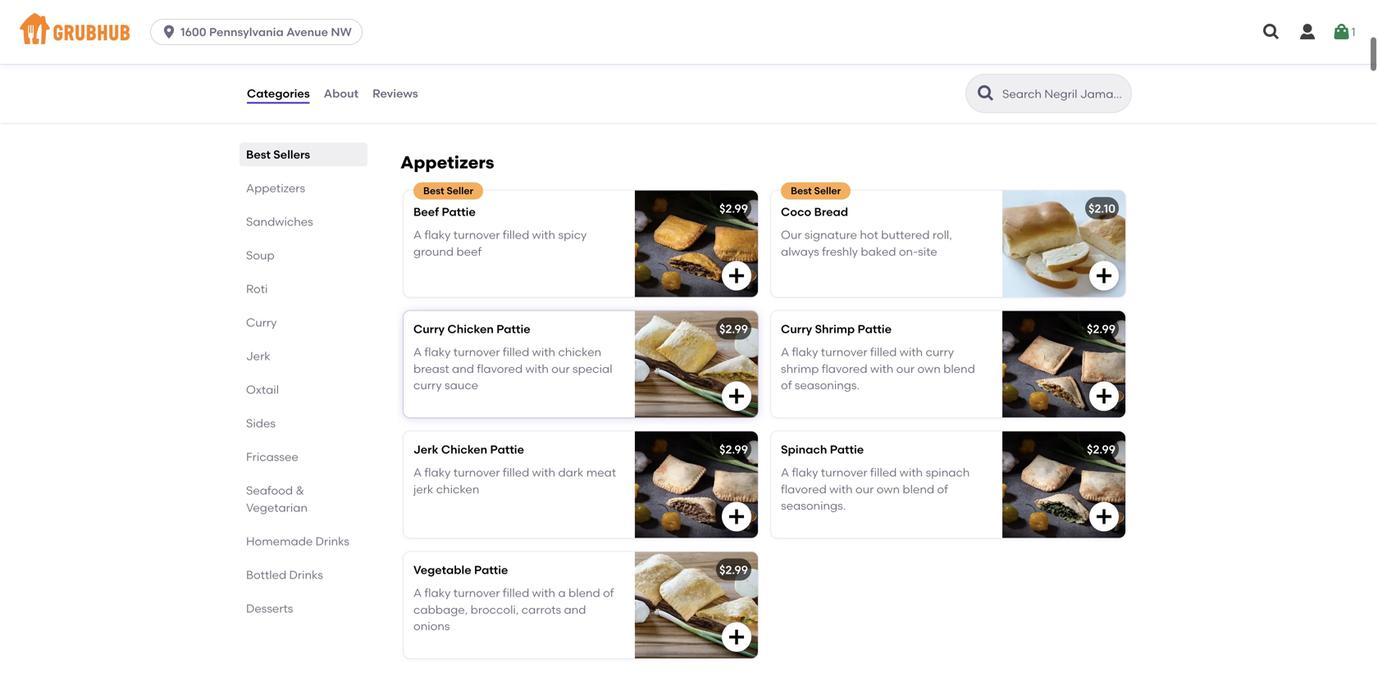 Task type: describe. For each thing, give the bounding box(es) containing it.
jerk for jerk chicken pattie
[[413, 443, 438, 457]]

beef pattie
[[413, 205, 476, 219]]

0 horizontal spatial coco bread
[[781, 205, 848, 219]]

turnover for jerk chicken pattie
[[453, 466, 500, 480]]

filled for curry shrimp pattie
[[870, 345, 897, 359]]

flavored inside a flaky turnover filled with curry shrimp flavored with our own blend of seasonings.
[[822, 362, 868, 376]]

categories button
[[246, 64, 311, 123]]

dark
[[558, 466, 584, 480]]

svg image inside 1600 pennsylvania avenue nw button
[[161, 24, 177, 40]]

shrimp
[[815, 322, 855, 336]]

search icon image
[[976, 84, 996, 103]]

our inside a flaky turnover filled with curry shrimp flavored with our own blend of seasonings.
[[896, 362, 915, 376]]

a flaky turnover filled with chicken breast and flavored with our special curry sauce
[[413, 345, 612, 393]]

turnover for vegetable pattie
[[453, 587, 500, 601]]

filled for curry chicken pattie
[[503, 345, 529, 359]]

about
[[324, 86, 359, 100]]

flaky for a flaky turnover filled with dark meat jerk chicken
[[424, 466, 451, 480]]

flavored inside a flaky turnover filled with spinach flavored with our own blend of seasonings.
[[781, 483, 827, 497]]

main navigation navigation
[[0, 0, 1378, 64]]

hot
[[860, 228, 878, 242]]

turnover for spinach pattie
[[821, 466, 868, 480]]

and inside a flaky turnover filled with a blend of cabbage, broccoli, carrots and onions
[[564, 603, 586, 617]]

beef pattie $2.99
[[416, 61, 478, 94]]

1600
[[181, 25, 206, 39]]

and inside a flaky turnover filled with chicken breast and flavored with our special curry sauce
[[452, 362, 474, 376]]

pattie right shrimp
[[858, 322, 892, 336]]

seller for pattie
[[447, 185, 473, 197]]

pattie up beef
[[442, 205, 476, 219]]

$2.99 for a flaky turnover filled with dark meat jerk chicken
[[719, 443, 748, 457]]

flavored inside a flaky turnover filled with chicken breast and flavored with our special curry sauce
[[477, 362, 523, 376]]

spinach
[[926, 466, 970, 480]]

our inside a flaky turnover filled with chicken breast and flavored with our special curry sauce
[[551, 362, 570, 376]]

roll,
[[933, 228, 952, 242]]

seasonings. inside a flaky turnover filled with curry shrimp flavored with our own blend of seasonings.
[[795, 379, 860, 393]]

best seller for bread
[[791, 185, 841, 197]]

1
[[1351, 25, 1356, 39]]

roti
[[246, 282, 268, 296]]

always
[[781, 245, 819, 259]]

flaky for a flaky turnover filled with a blend of cabbage, broccoli, carrots and onions
[[424, 587, 451, 601]]

spicy
[[558, 228, 587, 242]]

curry for curry shrimp pattie
[[781, 322, 812, 336]]

sellers
[[273, 148, 310, 162]]

curry inside a flaky turnover filled with chicken breast and flavored with our special curry sauce
[[413, 379, 442, 393]]

a for a flaky turnover filled with chicken breast and flavored with our special curry sauce
[[413, 345, 422, 359]]

with for beef pattie
[[532, 228, 555, 242]]

of inside a flaky turnover filled with curry shrimp flavored with our own blend of seasonings.
[[781, 379, 792, 393]]

a for a flaky turnover filled with a blend of cabbage, broccoli, carrots and onions
[[413, 587, 422, 601]]

svg image for blend
[[1094, 387, 1114, 406]]

svg image for and
[[727, 628, 746, 648]]

turnover for beef pattie
[[453, 228, 500, 242]]

sauce
[[445, 379, 478, 393]]

best for beef pattie
[[423, 185, 444, 197]]

turnover for curry shrimp pattie
[[821, 345, 868, 359]]

sandwiches
[[246, 215, 313, 229]]

onions
[[413, 620, 450, 634]]

our inside a flaky turnover filled with spinach flavored with our own blend of seasonings.
[[856, 483, 874, 497]]

of inside a flaky turnover filled with a blend of cabbage, broccoli, carrots and onions
[[603, 587, 614, 601]]

0 horizontal spatial curry
[[246, 316, 277, 330]]

a
[[558, 587, 566, 601]]

special
[[573, 362, 612, 376]]

vegetable pattie
[[413, 563, 508, 577]]

&
[[296, 484, 304, 498]]

seafood
[[246, 484, 293, 498]]

turnover for curry chicken pattie
[[453, 345, 500, 359]]

of inside a flaky turnover filled with spinach flavored with our own blend of seasonings.
[[937, 483, 948, 497]]

filled for vegetable pattie
[[503, 587, 529, 601]]

ground
[[413, 245, 454, 259]]

spinach pattie image
[[1002, 432, 1125, 538]]

coco bread inside button
[[857, 61, 924, 74]]

carrots
[[522, 603, 561, 617]]

jerk chicken pattie image
[[635, 432, 758, 538]]

blend inside a flaky turnover filled with a blend of cabbage, broccoli, carrots and onions
[[568, 587, 600, 601]]

$2.99 for a flaky turnover filled with a blend of cabbage, broccoli, carrots and onions
[[719, 563, 748, 577]]

coco inside button
[[857, 61, 887, 74]]

$2.99 for a flaky turnover filled with curry shrimp flavored with our own blend of seasonings.
[[1087, 322, 1116, 336]]

flaky for a flaky turnover filled with spinach flavored with our own blend of seasonings.
[[792, 466, 818, 480]]

Search Negril Jamaican Eatery - DC search field
[[1001, 86, 1126, 102]]

about button
[[323, 64, 359, 123]]

beef for beef pattie
[[413, 205, 439, 219]]

bread inside button
[[890, 61, 924, 74]]

nw
[[331, 25, 352, 39]]

flaky for a flaky turnover filled with curry shrimp flavored with our own blend of seasonings.
[[792, 345, 818, 359]]

soup
[[246, 249, 275, 263]]

sides
[[246, 417, 276, 431]]

our
[[781, 228, 802, 242]]

homemade
[[246, 535, 313, 549]]

vegetable
[[413, 563, 471, 577]]

a for a flaky turnover filled with curry shrimp flavored with our own blend of seasonings.
[[781, 345, 789, 359]]

chicken for curry
[[448, 322, 494, 336]]

with for spinach pattie
[[900, 466, 923, 480]]

vegetable pattie image
[[635, 552, 758, 659]]

categories
[[247, 86, 310, 100]]

pattie up a flaky turnover filled with chicken breast and flavored with our special curry sauce
[[496, 322, 530, 336]]

bottled
[[246, 568, 286, 582]]

desserts
[[246, 602, 293, 616]]



Task type: locate. For each thing, give the bounding box(es) containing it.
seller up signature at the right of page
[[814, 185, 841, 197]]

0 vertical spatial own
[[917, 362, 941, 376]]

pattie right reviews button
[[444, 61, 478, 74]]

1 vertical spatial blend
[[903, 483, 934, 497]]

seafood & vegetarian
[[246, 484, 308, 515]]

best seller for pattie
[[423, 185, 473, 197]]

a for a flaky turnover filled with dark meat jerk chicken
[[413, 466, 422, 480]]

chicken inside a flaky turnover filled with chicken breast and flavored with our special curry sauce
[[558, 345, 601, 359]]

best seller up signature at the right of page
[[791, 185, 841, 197]]

with for curry shrimp pattie
[[900, 345, 923, 359]]

pennsylvania
[[209, 25, 284, 39]]

homemade drinks
[[246, 535, 349, 549]]

beef pattie image
[[635, 191, 758, 297]]

0 vertical spatial bread
[[890, 61, 924, 74]]

a up ground
[[413, 228, 422, 242]]

curry up breast
[[413, 322, 445, 336]]

0 vertical spatial chicken
[[448, 322, 494, 336]]

of down spinach
[[937, 483, 948, 497]]

1 horizontal spatial own
[[917, 362, 941, 376]]

jerk chicken pattie
[[413, 443, 524, 457]]

0 vertical spatial coco bread
[[857, 61, 924, 74]]

and
[[452, 362, 474, 376], [564, 603, 586, 617]]

0 horizontal spatial of
[[603, 587, 614, 601]]

drinks down homemade drinks
[[289, 568, 323, 582]]

filled for spinach pattie
[[870, 466, 897, 480]]

blend
[[943, 362, 975, 376], [903, 483, 934, 497], [568, 587, 600, 601]]

0 horizontal spatial coco
[[781, 205, 811, 219]]

flavored up "sauce"
[[477, 362, 523, 376]]

1 horizontal spatial seller
[[814, 185, 841, 197]]

best up our at right
[[791, 185, 812, 197]]

1 horizontal spatial our
[[856, 483, 874, 497]]

1 horizontal spatial appetizers
[[400, 152, 494, 173]]

jerk for jerk
[[246, 349, 270, 363]]

$2.99 inside the beef pattie $2.99
[[416, 80, 445, 94]]

2 seller from the left
[[814, 185, 841, 197]]

flaky inside a flaky turnover filled with a blend of cabbage, broccoli, carrots and onions
[[424, 587, 451, 601]]

1 horizontal spatial bread
[[890, 61, 924, 74]]

coco
[[857, 61, 887, 74], [781, 205, 811, 219]]

filled inside 'a flaky turnover filled with spicy ground beef'
[[503, 228, 529, 242]]

0 vertical spatial coco
[[857, 61, 887, 74]]

flaky inside a flaky turnover filled with spinach flavored with our own blend of seasonings.
[[792, 466, 818, 480]]

chicken up breast
[[448, 322, 494, 336]]

1 vertical spatial bread
[[814, 205, 848, 219]]

avenue
[[286, 25, 328, 39]]

filled inside a flaky turnover filled with chicken breast and flavored with our special curry sauce
[[503, 345, 529, 359]]

turnover up beef
[[453, 228, 500, 242]]

turnover inside a flaky turnover filled with dark meat jerk chicken
[[453, 466, 500, 480]]

filled inside a flaky turnover filled with spinach flavored with our own blend of seasonings.
[[870, 466, 897, 480]]

seasonings. inside a flaky turnover filled with spinach flavored with our own blend of seasonings.
[[781, 499, 846, 513]]

flaky down spinach
[[792, 466, 818, 480]]

turnover inside a flaky turnover filled with a blend of cabbage, broccoli, carrots and onions
[[453, 587, 500, 601]]

1 horizontal spatial blend
[[903, 483, 934, 497]]

0 horizontal spatial blend
[[568, 587, 600, 601]]

$2.99 for a flaky turnover filled with chicken breast and flavored with our special curry sauce
[[719, 322, 748, 336]]

seasonings.
[[795, 379, 860, 393], [781, 499, 846, 513]]

a up cabbage,
[[413, 587, 422, 601]]

1 seller from the left
[[447, 185, 473, 197]]

svg image inside 1 button
[[1332, 22, 1351, 42]]

0 horizontal spatial own
[[877, 483, 900, 497]]

our
[[551, 362, 570, 376], [896, 362, 915, 376], [856, 483, 874, 497]]

1 vertical spatial of
[[937, 483, 948, 497]]

a down spinach
[[781, 466, 789, 480]]

best up "beef pattie"
[[423, 185, 444, 197]]

and down "a"
[[564, 603, 586, 617]]

1 horizontal spatial coco bread
[[857, 61, 924, 74]]

pattie right spinach
[[830, 443, 864, 457]]

0 vertical spatial chicken
[[558, 345, 601, 359]]

a
[[413, 228, 422, 242], [413, 345, 422, 359], [781, 345, 789, 359], [413, 466, 422, 480], [781, 466, 789, 480], [413, 587, 422, 601]]

1 horizontal spatial of
[[781, 379, 792, 393]]

a inside a flaky turnover filled with chicken breast and flavored with our special curry sauce
[[413, 345, 422, 359]]

pattie up a flaky turnover filled with dark meat jerk chicken
[[490, 443, 524, 457]]

jerk up oxtail
[[246, 349, 270, 363]]

blend inside a flaky turnover filled with spinach flavored with our own blend of seasonings.
[[903, 483, 934, 497]]

blend inside a flaky turnover filled with curry shrimp flavored with our own blend of seasonings.
[[943, 362, 975, 376]]

0 vertical spatial seasonings.
[[795, 379, 860, 393]]

1 vertical spatial own
[[877, 483, 900, 497]]

0 vertical spatial curry
[[926, 345, 954, 359]]

a up shrimp
[[781, 345, 789, 359]]

0 vertical spatial blend
[[943, 362, 975, 376]]

2 horizontal spatial best
[[791, 185, 812, 197]]

seller for bread
[[814, 185, 841, 197]]

0 vertical spatial drinks
[[316, 535, 349, 549]]

a for a flaky turnover filled with spinach flavored with our own blend of seasonings.
[[781, 466, 789, 480]]

$2.10
[[1089, 202, 1116, 216]]

1 vertical spatial appetizers
[[246, 181, 305, 195]]

turnover inside a flaky turnover filled with spinach flavored with our own blend of seasonings.
[[821, 466, 868, 480]]

of
[[781, 379, 792, 393], [937, 483, 948, 497], [603, 587, 614, 601]]

2 horizontal spatial our
[[896, 362, 915, 376]]

1 vertical spatial chicken
[[441, 443, 487, 457]]

1 horizontal spatial and
[[564, 603, 586, 617]]

filled
[[503, 228, 529, 242], [503, 345, 529, 359], [870, 345, 897, 359], [503, 466, 529, 480], [870, 466, 897, 480], [503, 587, 529, 601]]

broccoli,
[[471, 603, 519, 617]]

0 horizontal spatial jerk
[[246, 349, 270, 363]]

on-
[[899, 245, 918, 259]]

beef up reviews
[[416, 61, 441, 74]]

0 horizontal spatial best
[[246, 148, 271, 162]]

beef
[[416, 61, 441, 74], [413, 205, 439, 219]]

0 horizontal spatial bread
[[814, 205, 848, 219]]

oxtail
[[246, 383, 279, 397]]

drinks for bottled drinks
[[289, 568, 323, 582]]

1 horizontal spatial best
[[423, 185, 444, 197]]

filled left spinach
[[870, 466, 897, 480]]

flaky up ground
[[424, 228, 451, 242]]

0 vertical spatial beef
[[416, 61, 441, 74]]

a inside 'a flaky turnover filled with spicy ground beef'
[[413, 228, 422, 242]]

flaky up breast
[[424, 345, 451, 359]]

pattie inside the beef pattie $2.99
[[444, 61, 478, 74]]

0 horizontal spatial appetizers
[[246, 181, 305, 195]]

filled down jerk chicken pattie
[[503, 466, 529, 480]]

1 horizontal spatial curry
[[413, 322, 445, 336]]

baked
[[861, 245, 896, 259]]

curry left shrimp
[[781, 322, 812, 336]]

drinks for homemade drinks
[[316, 535, 349, 549]]

with for jerk chicken pattie
[[532, 466, 555, 480]]

turnover down curry shrimp pattie
[[821, 345, 868, 359]]

1 vertical spatial curry
[[413, 379, 442, 393]]

0 horizontal spatial and
[[452, 362, 474, 376]]

0 vertical spatial and
[[452, 362, 474, 376]]

own inside a flaky turnover filled with spinach flavored with our own blend of seasonings.
[[877, 483, 900, 497]]

curry shrimp pattie image
[[1002, 311, 1125, 418]]

seasonings. down shrimp
[[795, 379, 860, 393]]

flaky
[[424, 228, 451, 242], [424, 345, 451, 359], [792, 345, 818, 359], [424, 466, 451, 480], [792, 466, 818, 480], [424, 587, 451, 601]]

curry down roti
[[246, 316, 277, 330]]

turnover inside 'a flaky turnover filled with spicy ground beef'
[[453, 228, 500, 242]]

turnover inside a flaky turnover filled with chicken breast and flavored with our special curry sauce
[[453, 345, 500, 359]]

1 vertical spatial beef
[[413, 205, 439, 219]]

seller
[[447, 185, 473, 197], [814, 185, 841, 197]]

svg image for of
[[1094, 507, 1114, 527]]

own inside a flaky turnover filled with curry shrimp flavored with our own blend of seasonings.
[[917, 362, 941, 376]]

site
[[918, 245, 937, 259]]

turnover down "spinach pattie" at the right bottom of the page
[[821, 466, 868, 480]]

flavored down spinach
[[781, 483, 827, 497]]

a inside a flaky turnover filled with dark meat jerk chicken
[[413, 466, 422, 480]]

of down shrimp
[[781, 379, 792, 393]]

seasonings. down "spinach pattie" at the right bottom of the page
[[781, 499, 846, 513]]

best seller up "beef pattie"
[[423, 185, 473, 197]]

a inside a flaky turnover filled with a blend of cabbage, broccoli, carrots and onions
[[413, 587, 422, 601]]

beef
[[456, 245, 482, 259]]

our signature hot buttered roll, always freshly baked on-site
[[781, 228, 952, 259]]

with inside a flaky turnover filled with dark meat jerk chicken
[[532, 466, 555, 480]]

a inside a flaky turnover filled with curry shrimp flavored with our own blend of seasonings.
[[781, 345, 789, 359]]

reviews
[[372, 86, 418, 100]]

flaky up the jerk at the bottom left of the page
[[424, 466, 451, 480]]

filled inside a flaky turnover filled with a blend of cabbage, broccoli, carrots and onions
[[503, 587, 529, 601]]

freshly
[[822, 245, 858, 259]]

0 vertical spatial jerk
[[246, 349, 270, 363]]

2 horizontal spatial curry
[[781, 322, 812, 336]]

shrimp
[[781, 362, 819, 376]]

coco bread
[[857, 61, 924, 74], [781, 205, 848, 219]]

appetizers
[[400, 152, 494, 173], [246, 181, 305, 195]]

turnover inside a flaky turnover filled with curry shrimp flavored with our own blend of seasonings.
[[821, 345, 868, 359]]

chicken inside a flaky turnover filled with dark meat jerk chicken
[[436, 483, 479, 497]]

turnover down curry chicken pattie
[[453, 345, 500, 359]]

$2.99 for a flaky turnover filled with spinach flavored with our own blend of seasonings.
[[1087, 443, 1116, 457]]

beef inside the beef pattie $2.99
[[416, 61, 441, 74]]

a inside a flaky turnover filled with spinach flavored with our own blend of seasonings.
[[781, 466, 789, 480]]

buttered
[[881, 228, 930, 242]]

svg image
[[1262, 22, 1281, 42], [1298, 22, 1317, 42], [1332, 22, 1351, 42], [161, 24, 177, 40], [1094, 83, 1114, 103], [1094, 266, 1114, 286], [727, 387, 746, 406]]

a up the jerk at the bottom left of the page
[[413, 466, 422, 480]]

0 horizontal spatial seller
[[447, 185, 473, 197]]

chicken
[[558, 345, 601, 359], [436, 483, 479, 497]]

filled inside a flaky turnover filled with curry shrimp flavored with our own blend of seasonings.
[[870, 345, 897, 359]]

a flaky turnover filled with curry shrimp flavored with our own blend of seasonings.
[[781, 345, 975, 393]]

pattie
[[444, 61, 478, 74], [442, 205, 476, 219], [496, 322, 530, 336], [858, 322, 892, 336], [490, 443, 524, 457], [830, 443, 864, 457], [474, 563, 508, 577]]

2 best seller from the left
[[791, 185, 841, 197]]

spinach
[[781, 443, 827, 457]]

of right "a"
[[603, 587, 614, 601]]

1 vertical spatial seasonings.
[[781, 499, 846, 513]]

flaky for a flaky turnover filled with chicken breast and flavored with our special curry sauce
[[424, 345, 451, 359]]

1600 pennsylvania avenue nw
[[181, 25, 352, 39]]

curry chicken pattie
[[413, 322, 530, 336]]

curry inside a flaky turnover filled with curry shrimp flavored with our own blend of seasonings.
[[926, 345, 954, 359]]

appetizers up "beef pattie"
[[400, 152, 494, 173]]

flaky up shrimp
[[792, 345, 818, 359]]

fricassee
[[246, 450, 298, 464]]

flavored down curry shrimp pattie
[[822, 362, 868, 376]]

turnover down jerk chicken pattie
[[453, 466, 500, 480]]

filled for jerk chicken pattie
[[503, 466, 529, 480]]

a flaky turnover filled with a blend of cabbage, broccoli, carrots and onions
[[413, 587, 614, 634]]

curry for curry chicken pattie
[[413, 322, 445, 336]]

flaky up cabbage,
[[424, 587, 451, 601]]

turnover up broccoli,
[[453, 587, 500, 601]]

1 vertical spatial drinks
[[289, 568, 323, 582]]

beef for beef pattie $2.99
[[416, 61, 441, 74]]

flaky inside a flaky turnover filled with curry shrimp flavored with our own blend of seasonings.
[[792, 345, 818, 359]]

1 vertical spatial and
[[564, 603, 586, 617]]

signature
[[805, 228, 857, 242]]

filled up broccoli,
[[503, 587, 529, 601]]

spinach pattie
[[781, 443, 864, 457]]

1 vertical spatial chicken
[[436, 483, 479, 497]]

chicken up special
[[558, 345, 601, 359]]

best sellers
[[246, 148, 310, 162]]

0 horizontal spatial our
[[551, 362, 570, 376]]

1 horizontal spatial best seller
[[791, 185, 841, 197]]

jerk
[[246, 349, 270, 363], [413, 443, 438, 457]]

filled inside a flaky turnover filled with dark meat jerk chicken
[[503, 466, 529, 480]]

coco bread image
[[1002, 191, 1125, 297]]

chicken for jerk
[[441, 443, 487, 457]]

flaky inside a flaky turnover filled with chicken breast and flavored with our special curry sauce
[[424, 345, 451, 359]]

drinks
[[316, 535, 349, 549], [289, 568, 323, 582]]

flaky inside 'a flaky turnover filled with spicy ground beef'
[[424, 228, 451, 242]]

best seller
[[423, 185, 473, 197], [791, 185, 841, 197]]

jerk up the jerk at the bottom left of the page
[[413, 443, 438, 457]]

appetizers down best sellers on the top of page
[[246, 181, 305, 195]]

2 horizontal spatial blend
[[943, 362, 975, 376]]

flaky for a flaky turnover filled with spicy ground beef
[[424, 228, 451, 242]]

meat
[[586, 466, 616, 480]]

with
[[532, 228, 555, 242], [532, 345, 555, 359], [900, 345, 923, 359], [525, 362, 549, 376], [870, 362, 894, 376], [532, 466, 555, 480], [900, 466, 923, 480], [829, 483, 853, 497], [532, 587, 555, 601]]

a flaky turnover filled with spinach flavored with our own blend of seasonings.
[[781, 466, 970, 513]]

bottled drinks
[[246, 568, 323, 582]]

curry
[[246, 316, 277, 330], [413, 322, 445, 336], [781, 322, 812, 336]]

coco bread button
[[845, 17, 1125, 114]]

filled down curry shrimp pattie
[[870, 345, 897, 359]]

$2.99
[[416, 80, 445, 94], [719, 202, 748, 216], [719, 322, 748, 336], [1087, 322, 1116, 336], [719, 443, 748, 457], [1087, 443, 1116, 457], [719, 563, 748, 577]]

chicken right the jerk at the bottom left of the page
[[436, 483, 479, 497]]

1 horizontal spatial jerk
[[413, 443, 438, 457]]

a flaky turnover filled with dark meat jerk chicken
[[413, 466, 616, 497]]

breast
[[413, 362, 449, 376]]

flaky inside a flaky turnover filled with dark meat jerk chicken
[[424, 466, 451, 480]]

a for a flaky turnover filled with spicy ground beef
[[413, 228, 422, 242]]

0 horizontal spatial chicken
[[436, 483, 479, 497]]

1 horizontal spatial curry
[[926, 345, 954, 359]]

chicken
[[448, 322, 494, 336], [441, 443, 487, 457]]

1 button
[[1332, 17, 1356, 47]]

own
[[917, 362, 941, 376], [877, 483, 900, 497]]

1 vertical spatial coco
[[781, 205, 811, 219]]

2 vertical spatial blend
[[568, 587, 600, 601]]

flavored
[[477, 362, 523, 376], [822, 362, 868, 376], [781, 483, 827, 497]]

reviews button
[[372, 64, 419, 123]]

with inside 'a flaky turnover filled with spicy ground beef'
[[532, 228, 555, 242]]

0 vertical spatial of
[[781, 379, 792, 393]]

cabbage,
[[413, 603, 468, 617]]

drinks right homemade
[[316, 535, 349, 549]]

svg image
[[727, 266, 746, 286], [1094, 387, 1114, 406], [727, 507, 746, 527], [1094, 507, 1114, 527], [727, 628, 746, 648]]

with for curry chicken pattie
[[532, 345, 555, 359]]

1 best seller from the left
[[423, 185, 473, 197]]

filled down curry chicken pattie
[[503, 345, 529, 359]]

filled left spicy
[[503, 228, 529, 242]]

2 vertical spatial of
[[603, 587, 614, 601]]

0 horizontal spatial best seller
[[423, 185, 473, 197]]

2 horizontal spatial of
[[937, 483, 948, 497]]

curry
[[926, 345, 954, 359], [413, 379, 442, 393]]

curry chicken pattie image
[[635, 311, 758, 418]]

best left sellers
[[246, 148, 271, 162]]

chicken up a flaky turnover filled with dark meat jerk chicken
[[441, 443, 487, 457]]

a flaky turnover filled with spicy ground beef
[[413, 228, 587, 259]]

curry shrimp pattie
[[781, 322, 892, 336]]

best for coco bread
[[791, 185, 812, 197]]

bread
[[890, 61, 924, 74], [814, 205, 848, 219]]

seller up "beef pattie"
[[447, 185, 473, 197]]

and up "sauce"
[[452, 362, 474, 376]]

1 horizontal spatial coco
[[857, 61, 887, 74]]

0 vertical spatial appetizers
[[400, 152, 494, 173]]

pattie up broccoli,
[[474, 563, 508, 577]]

beef up ground
[[413, 205, 439, 219]]

vegetarian
[[246, 501, 308, 515]]

with inside a flaky turnover filled with a blend of cabbage, broccoli, carrots and onions
[[532, 587, 555, 601]]

1 vertical spatial coco bread
[[781, 205, 848, 219]]

1600 pennsylvania avenue nw button
[[150, 19, 369, 45]]

filled for beef pattie
[[503, 228, 529, 242]]

with for vegetable pattie
[[532, 587, 555, 601]]

1 vertical spatial jerk
[[413, 443, 438, 457]]

jerk
[[413, 483, 433, 497]]

1 horizontal spatial chicken
[[558, 345, 601, 359]]

a up breast
[[413, 345, 422, 359]]

0 horizontal spatial curry
[[413, 379, 442, 393]]



Task type: vqa. For each thing, say whether or not it's contained in the screenshot.
Our
yes



